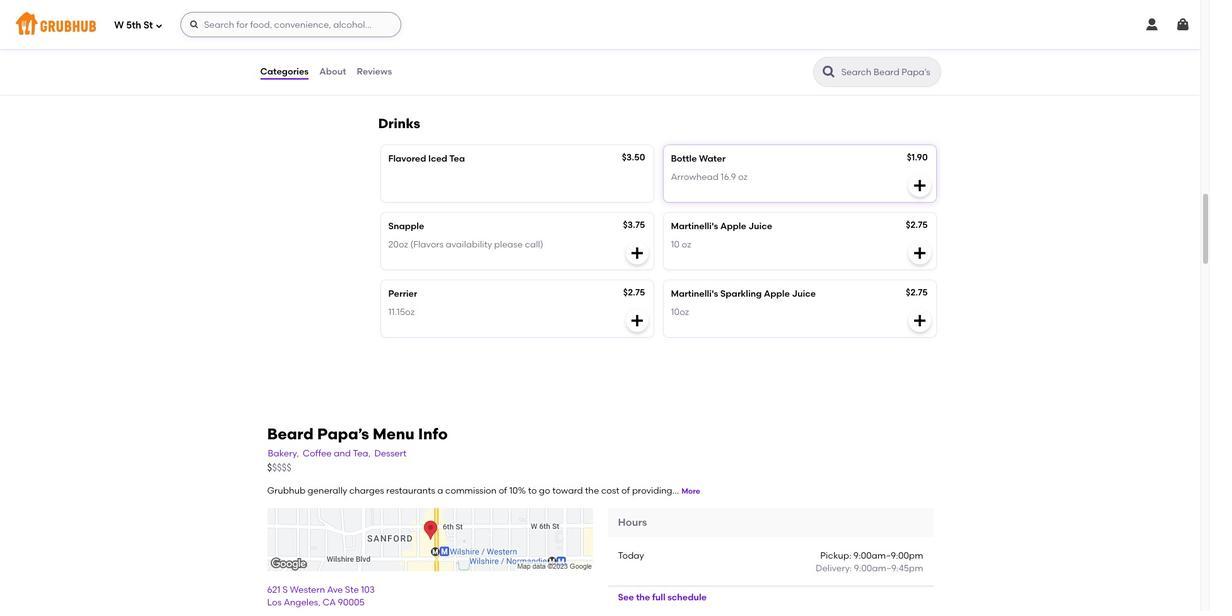 Task type: vqa. For each thing, say whether or not it's contained in the screenshot.
CHECK ICON
no



Task type: locate. For each thing, give the bounding box(es) containing it.
to
[[528, 486, 537, 496]]

1 horizontal spatial apple
[[764, 289, 790, 299]]

ave
[[327, 585, 343, 595]]

0 vertical spatial the
[[585, 486, 600, 496]]

today
[[618, 551, 645, 561]]

commission
[[446, 486, 497, 496]]

grubhub
[[267, 486, 306, 496]]

the
[[585, 486, 600, 496], [637, 592, 651, 603]]

10
[[671, 239, 680, 250]]

svg image for martinelli's apple juice
[[913, 246, 928, 261]]

apple down 16.9
[[721, 221, 747, 232]]

the left the cost
[[585, 486, 600, 496]]

search icon image
[[822, 64, 837, 80]]

of left the 10%
[[499, 486, 508, 496]]

svg image
[[190, 20, 200, 30], [156, 22, 163, 29], [913, 246, 928, 261], [630, 313, 645, 329], [913, 313, 928, 329]]

the inside button
[[637, 592, 651, 603]]

full
[[653, 592, 666, 603]]

martinelli's up '10oz'
[[671, 289, 719, 299]]

,
[[318, 597, 321, 608]]

martinelli's sparkling apple juice
[[671, 289, 816, 299]]

$3.50 +
[[902, 39, 931, 50]]

of right the cost
[[622, 486, 630, 496]]

iced left tea
[[429, 154, 448, 164]]

2 matcha from the left
[[693, 41, 726, 51]]

0 vertical spatial $3.50
[[902, 39, 925, 50]]

1 matcha from the left
[[406, 41, 440, 51]]

apple right the sparkling
[[764, 289, 790, 299]]

delivery:
[[816, 563, 852, 574]]

oz
[[739, 172, 748, 182], [682, 239, 692, 250]]

tea
[[450, 154, 465, 164]]

0 horizontal spatial of
[[499, 486, 508, 496]]

1 horizontal spatial of
[[622, 486, 630, 496]]

bottle water
[[671, 154, 726, 164]]

the left full
[[637, 592, 651, 603]]

2 martinelli's from the top
[[671, 289, 719, 299]]

arrowhead 16.9 oz
[[671, 172, 748, 182]]

martinelli's apple juice
[[671, 221, 773, 232]]

menu
[[373, 425, 415, 443]]

apple
[[721, 221, 747, 232], [764, 289, 790, 299]]

arrowhead
[[671, 172, 719, 182]]

0 horizontal spatial iced
[[429, 154, 448, 164]]

bottle
[[671, 154, 697, 164]]

please
[[495, 239, 523, 250]]

categories button
[[260, 49, 309, 95]]

1 vertical spatial apple
[[764, 289, 790, 299]]

flavored
[[389, 154, 426, 164]]

dessert
[[375, 448, 407, 459]]

matcha
[[406, 41, 440, 51], [693, 41, 726, 51]]

$3.50 up search beard papa's "search field"
[[902, 39, 925, 50]]

1 of from the left
[[499, 486, 508, 496]]

cost
[[602, 486, 620, 496]]

0 horizontal spatial oz
[[682, 239, 692, 250]]

1 horizontal spatial matcha
[[693, 41, 726, 51]]

621
[[267, 585, 281, 595]]

Search Beard Papa's search field
[[841, 66, 937, 78]]

beard
[[267, 425, 314, 443]]

1 vertical spatial the
[[637, 592, 651, 603]]

reviews button
[[356, 49, 393, 95]]

1 vertical spatial oz
[[682, 239, 692, 250]]

martinelli's
[[671, 221, 719, 232], [671, 289, 719, 299]]

1 horizontal spatial juice
[[793, 289, 816, 299]]

$3.75
[[623, 220, 646, 231]]

more
[[682, 487, 701, 496]]

10 oz
[[671, 239, 692, 250]]

dessert button
[[374, 447, 407, 461]]

oz right 10 at the right
[[682, 239, 692, 250]]

(flavors
[[411, 239, 444, 250]]

0 vertical spatial juice
[[749, 221, 773, 232]]

0 horizontal spatial juice
[[749, 221, 773, 232]]

oz right 16.9
[[739, 172, 748, 182]]

0 horizontal spatial apple
[[721, 221, 747, 232]]

svg image
[[1145, 17, 1160, 32], [1176, 17, 1191, 32], [913, 178, 928, 193], [630, 246, 645, 261]]

0 vertical spatial apple
[[721, 221, 747, 232]]

coffee and tea, button
[[302, 447, 371, 461]]

1 martinelli's from the top
[[671, 221, 719, 232]]

flavored iced tea
[[389, 154, 465, 164]]

organic green tea powder
[[389, 59, 502, 69]]

svg image for perrier
[[630, 313, 645, 329]]

see the full schedule button
[[608, 586, 717, 609]]

and
[[334, 448, 351, 459]]

juice
[[749, 221, 773, 232], [793, 289, 816, 299]]

0 vertical spatial oz
[[739, 172, 748, 182]]

$2.75
[[907, 220, 928, 231], [624, 287, 646, 298], [907, 287, 928, 298]]

1 vertical spatial $3.50
[[622, 152, 646, 163]]

iced
[[671, 41, 691, 51], [429, 154, 448, 164]]

see
[[618, 592, 634, 603]]

papa's
[[317, 425, 369, 443]]

martinelli's up the 10 oz
[[671, 221, 719, 232]]

$2.75 for apple
[[907, 220, 928, 231]]

1 horizontal spatial $3.50
[[902, 39, 925, 50]]

16.9
[[721, 172, 737, 182]]

$$$$$
[[267, 462, 292, 473]]

0 horizontal spatial the
[[585, 486, 600, 496]]

0 vertical spatial iced
[[671, 41, 691, 51]]

$3.50 for $3.50
[[622, 152, 646, 163]]

1 vertical spatial martinelli's
[[671, 289, 719, 299]]

621 s western ave ste 103 los angeles , ca 90005
[[267, 585, 375, 608]]

1 horizontal spatial the
[[637, 592, 651, 603]]

$3.50
[[902, 39, 925, 50], [622, 152, 646, 163]]

0 horizontal spatial matcha
[[406, 41, 440, 51]]

about
[[320, 66, 346, 77]]

pickup:
[[821, 551, 852, 561]]

1 vertical spatial iced
[[429, 154, 448, 164]]

bakery, coffee and tea, dessert
[[268, 448, 407, 459]]

0 vertical spatial martinelli's
[[671, 221, 719, 232]]

$3.50 left bottle
[[622, 152, 646, 163]]

iced right $3.00
[[671, 41, 691, 51]]

pickup: 9:00am–9:00pm delivery: 9:00am–9:45pm
[[816, 551, 924, 574]]

0 horizontal spatial $3.50
[[622, 152, 646, 163]]

martinelli's for 10oz
[[671, 289, 719, 299]]



Task type: describe. For each thing, give the bounding box(es) containing it.
2 of from the left
[[622, 486, 630, 496]]

hours
[[618, 516, 648, 528]]

restaurants
[[387, 486, 436, 496]]

5th
[[126, 19, 141, 31]]

green
[[426, 59, 451, 69]]

powder
[[469, 59, 502, 69]]

angeles
[[284, 597, 318, 608]]

$
[[267, 462, 272, 473]]

ste
[[345, 585, 359, 595]]

drinks
[[379, 116, 421, 132]]

1 vertical spatial juice
[[793, 289, 816, 299]]

generally
[[308, 486, 347, 496]]

hot matcha
[[389, 41, 440, 51]]

schedule
[[668, 592, 707, 603]]

providing
[[633, 486, 673, 496]]

beard papa's menu info
[[267, 425, 448, 443]]

20oz
[[389, 239, 408, 250]]

11.15oz
[[389, 307, 415, 317]]

charges
[[350, 486, 384, 496]]

toward
[[553, 486, 583, 496]]

los
[[267, 597, 282, 608]]

w 5th st
[[114, 19, 153, 31]]

snapple
[[389, 221, 425, 232]]

103
[[361, 585, 375, 595]]

$1.90
[[908, 152, 928, 163]]

$3.50 for $3.50 +
[[902, 39, 925, 50]]

grubhub generally charges restaurants a commission of 10% to go toward the cost of providing ... more
[[267, 486, 701, 496]]

ca
[[323, 597, 336, 608]]

1 horizontal spatial oz
[[739, 172, 748, 182]]

20oz (flavors availability please call)
[[389, 239, 544, 250]]

sparkling
[[721, 289, 762, 299]]

availability
[[446, 239, 492, 250]]

$2.75 for sparkling
[[907, 287, 928, 298]]

9:00am–9:00pm
[[854, 551, 924, 561]]

more button
[[682, 486, 701, 497]]

matcha for hot matcha
[[406, 41, 440, 51]]

1 horizontal spatial iced
[[671, 41, 691, 51]]

90005
[[338, 597, 365, 608]]

see the full schedule
[[618, 592, 707, 603]]

$3.00
[[622, 39, 646, 50]]

Search for food, convenience, alcohol... search field
[[181, 12, 402, 37]]

tea
[[453, 59, 467, 69]]

main navigation navigation
[[0, 0, 1201, 49]]

9:00am–9:45pm
[[855, 563, 924, 574]]

10oz
[[671, 307, 690, 317]]

tea,
[[353, 448, 371, 459]]

martinelli's for 10 oz
[[671, 221, 719, 232]]

bakery,
[[268, 448, 299, 459]]

reviews
[[357, 66, 392, 77]]

+
[[925, 39, 931, 50]]

...
[[673, 486, 679, 496]]

a
[[438, 486, 444, 496]]

coffee
[[303, 448, 332, 459]]

organic
[[389, 59, 424, 69]]

s
[[283, 585, 288, 595]]

about button
[[319, 49, 347, 95]]

svg image for martinelli's sparkling apple juice
[[913, 313, 928, 329]]

info
[[419, 425, 448, 443]]

categories
[[260, 66, 309, 77]]

w
[[114, 19, 124, 31]]

bakery, button
[[267, 447, 300, 461]]

hot
[[389, 41, 404, 51]]

10%
[[510, 486, 526, 496]]

call)
[[525, 239, 544, 250]]

st
[[144, 19, 153, 31]]

go
[[539, 486, 551, 496]]

iced matcha
[[671, 41, 726, 51]]

western
[[290, 585, 325, 595]]

water
[[699, 154, 726, 164]]

matcha for iced matcha
[[693, 41, 726, 51]]

perrier
[[389, 289, 418, 299]]



